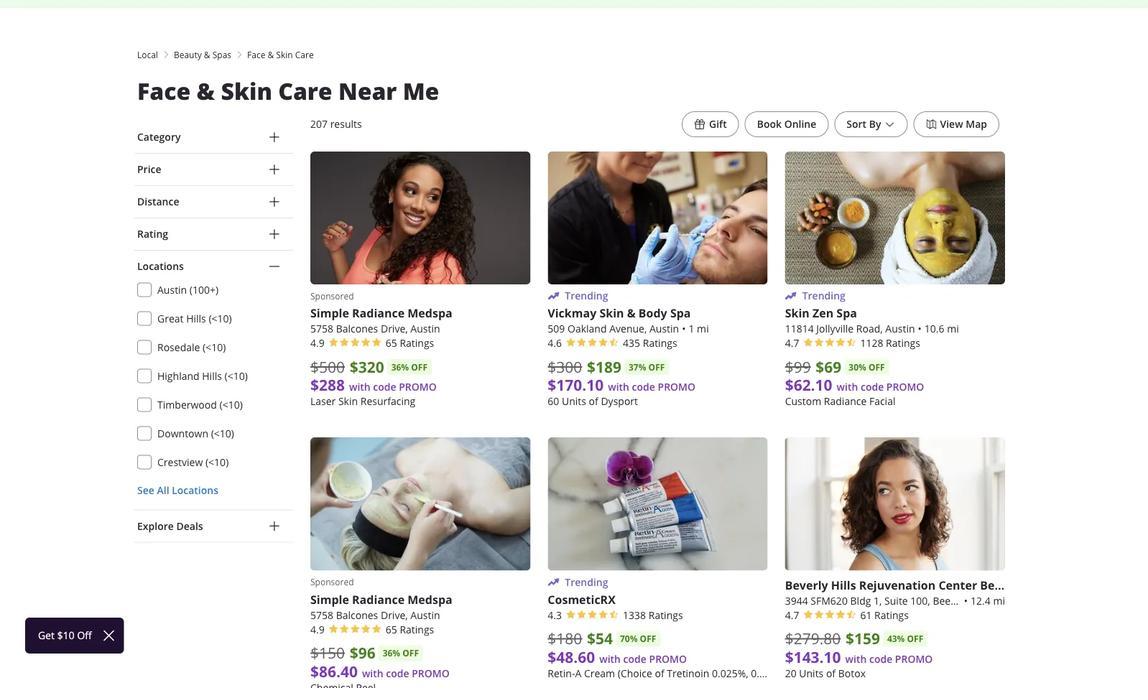 Task type: describe. For each thing, give the bounding box(es) containing it.
1,
[[874, 594, 882, 607]]

balcones for $320
[[336, 322, 378, 336]]

1128
[[860, 337, 883, 350]]

explore
[[137, 520, 174, 533]]

rosedale (<10)
[[157, 341, 226, 354]]

of for $143.10
[[826, 667, 836, 680]]

skin zen spa 11814 jollyville road, austin • 10.6 mi
[[785, 306, 959, 336]]

beauty & spas link
[[174, 48, 231, 61]]

$86.40
[[310, 661, 358, 682]]

code for $54
[[623, 652, 647, 666]]

(<10) up timberwood (<10) on the left of the page
[[225, 369, 248, 383]]

rating button
[[134, 218, 293, 250]]

near
[[338, 75, 397, 107]]

(<10) for rosedale (<10)
[[203, 341, 226, 354]]

0 horizontal spatial cave
[[953, 594, 976, 607]]

drive, for $96
[[381, 609, 408, 622]]

facial
[[869, 395, 896, 408]]

skin inside skin zen spa 11814 jollyville road, austin • 10.6 mi
[[785, 306, 810, 321]]

sort
[[847, 117, 867, 131]]

2 horizontal spatial •
[[964, 594, 968, 607]]

$288
[[310, 375, 345, 396]]

all
[[157, 484, 169, 497]]

$143.10
[[785, 647, 841, 668]]

body
[[639, 306, 667, 321]]

me
[[403, 75, 439, 107]]

promo for $96
[[412, 667, 450, 680]]

& for face & skin care
[[268, 49, 274, 60]]

ratings right 1338 in the bottom of the page
[[649, 609, 683, 622]]

promo for $69
[[887, 381, 924, 394]]

off for $54
[[640, 633, 656, 645]]

skin inside $500 $320 36% off $288 with code promo laser skin resurfacing
[[338, 395, 358, 408]]

off for $69
[[869, 361, 885, 373]]

off for $159
[[907, 633, 924, 645]]

vickmay skin & body spa 509 oakland avenue, austin • 1 mi
[[548, 306, 709, 336]]

book online button
[[745, 111, 829, 137]]

$300 $189 37% off $170.10 with code promo 60 units of dysport
[[548, 357, 696, 408]]

60
[[548, 395, 559, 408]]

& inside 'vickmay skin & body spa 509 oakland avenue, austin • 1 mi'
[[627, 306, 636, 321]]

oakland
[[568, 322, 607, 336]]

43%
[[887, 633, 905, 645]]

timberwood
[[157, 398, 217, 411]]

207
[[310, 117, 328, 131]]

$500
[[310, 357, 345, 377]]

$62.10
[[785, 375, 833, 396]]

austin inside 'vickmay skin & body spa 509 oakland avenue, austin • 1 mi'
[[650, 322, 679, 336]]

$150
[[310, 643, 345, 663]]

sponsored simple radiance medspa 5758 balcones drive, austin for $320
[[310, 290, 452, 336]]

11814
[[785, 322, 814, 336]]

1338
[[623, 609, 646, 622]]

ratings for $189
[[643, 337, 677, 350]]

$69
[[816, 357, 842, 377]]

• 12.4 mi
[[964, 594, 1005, 607]]

highland hills (<10)
[[157, 369, 248, 383]]

3944 sfm620 bldg 1, suite 100, bee cave
[[785, 594, 976, 607]]

balcones for $96
[[336, 609, 378, 622]]

see all locations
[[137, 484, 218, 497]]

breadcrumbs element
[[134, 48, 1014, 61]]

trending for $189
[[565, 289, 608, 303]]

1 horizontal spatial bee
[[980, 577, 1002, 593]]

austin inside skin zen spa 11814 jollyville road, austin • 10.6 mi
[[886, 322, 915, 336]]

sfm620
[[811, 594, 848, 607]]

sort by
[[847, 117, 881, 131]]

locations inside dropdown button
[[172, 484, 218, 497]]

beauty
[[174, 49, 202, 60]]

(<10) down (100+)
[[209, 312, 232, 325]]

code for $69
[[861, 381, 884, 394]]

$279.80
[[785, 629, 841, 649]]

61 ratings
[[860, 609, 909, 622]]

explore deals
[[137, 520, 203, 533]]

sponsored for $320
[[310, 290, 354, 302]]

see all locations button
[[137, 484, 218, 498]]

code for $189
[[632, 381, 655, 394]]

435 ratings
[[623, 337, 677, 350]]

radiance for $96
[[352, 592, 405, 607]]

units for $143.10
[[799, 667, 824, 680]]

65 ratings for $320
[[386, 337, 434, 350]]

$320
[[350, 357, 384, 377]]

with for $96
[[362, 667, 383, 680]]

radiance for $320
[[352, 306, 405, 321]]

beverly hills rejuvenation center bee cave
[[785, 577, 1032, 593]]

online
[[784, 117, 817, 131]]

$99 $69 30% off $62.10 with code promo custom radiance facial
[[785, 357, 924, 408]]

avenue,
[[609, 322, 647, 336]]

4.7 for 1128 ratings
[[785, 337, 799, 350]]

medspa for $96
[[408, 592, 452, 607]]

36% for $320
[[391, 361, 409, 373]]

price
[[137, 163, 161, 176]]

crestview
[[157, 456, 203, 469]]

4.7 for 61 ratings
[[785, 609, 799, 622]]

price button
[[134, 154, 293, 185]]

sponsored simple radiance medspa 5758 balcones drive, austin for $96
[[310, 577, 452, 622]]

view map button
[[914, 111, 1000, 137]]

$150 $96 36% off $86.40 with code promo
[[310, 643, 450, 682]]

4.9 for $86.40
[[310, 623, 325, 636]]

great
[[157, 312, 184, 325]]

explore deals button
[[134, 511, 293, 542]]

65 for $96
[[386, 623, 397, 636]]

1
[[689, 322, 694, 336]]

promo for $54
[[649, 652, 687, 666]]

gift button
[[682, 111, 739, 137]]

vickmay
[[548, 306, 597, 321]]

center
[[939, 577, 977, 593]]

ratings for $69
[[886, 337, 920, 350]]

code for $96
[[386, 667, 409, 680]]

skin inside 'vickmay skin & body spa 509 oakland avenue, austin • 1 mi'
[[600, 306, 624, 321]]

4.3
[[548, 609, 562, 622]]

austin (100+)
[[157, 283, 219, 296]]

face for face & skin care
[[247, 49, 265, 60]]

face for face & skin care near me
[[137, 75, 191, 107]]

435
[[623, 337, 640, 350]]

medspa for $320
[[408, 306, 452, 321]]

highland
[[157, 369, 200, 383]]

botox
[[838, 667, 866, 680]]

207 results
[[310, 117, 362, 131]]

3944
[[785, 594, 808, 607]]

(<10) for crestview (<10)
[[205, 456, 229, 469]]

distance button
[[134, 186, 293, 218]]

4.9 for $288
[[310, 337, 325, 350]]

$48.60
[[548, 647, 595, 668]]

trending for $69
[[802, 289, 846, 303]]

face & skin care
[[247, 49, 314, 60]]

suite
[[885, 594, 908, 607]]

face & skin care near me
[[137, 75, 439, 107]]

promo for $159
[[895, 652, 933, 666]]

gift
[[709, 117, 727, 131]]

with for $54
[[599, 652, 621, 666]]

custom
[[785, 395, 821, 408]]

trending up cosmeticrx
[[565, 576, 608, 589]]

care for face & skin care
[[295, 49, 314, 60]]

30%
[[849, 361, 866, 373]]



Task type: vqa. For each thing, say whether or not it's contained in the screenshot.


Task type: locate. For each thing, give the bounding box(es) containing it.
1 drive, from the top
[[381, 322, 408, 336]]

65 ratings for $96
[[386, 623, 434, 636]]

(<10) up highland hills (<10)
[[203, 341, 226, 354]]

of inside $279.80 $159 43% off $143.10 with code promo 20 units of botox
[[826, 667, 836, 680]]

spas
[[212, 49, 231, 60]]

with down the $54
[[599, 652, 621, 666]]

1 vertical spatial 4.9
[[310, 623, 325, 636]]

with down $320
[[349, 381, 371, 394]]

1 simple from the top
[[310, 306, 349, 321]]

0 horizontal spatial •
[[682, 322, 686, 336]]

code for $320
[[373, 381, 396, 394]]

(<10) down downtown (<10)
[[205, 456, 229, 469]]

promo for $189
[[658, 381, 696, 394]]

with up the botox
[[845, 652, 867, 666]]

65 ratings up $150 $96 36% off $86.40 with code promo
[[386, 623, 434, 636]]

1 vertical spatial 65 ratings
[[386, 623, 434, 636]]

0 vertical spatial face
[[247, 49, 265, 60]]

1 horizontal spatial spa
[[837, 306, 857, 321]]

0 vertical spatial hills
[[186, 312, 206, 325]]

1 vertical spatial care
[[278, 75, 332, 107]]

2 65 from the top
[[386, 623, 397, 636]]

cave
[[1005, 577, 1032, 593], [953, 594, 976, 607]]

0 horizontal spatial face
[[137, 75, 191, 107]]

36% for $96
[[383, 647, 400, 660]]

code down the 43%
[[869, 652, 893, 666]]

off inside $150 $96 36% off $86.40 with code promo
[[403, 647, 419, 660]]

1 vertical spatial hills
[[202, 369, 222, 383]]

face down local
[[137, 75, 191, 107]]

1 vertical spatial 4.7
[[785, 609, 799, 622]]

mi right the 1
[[697, 322, 709, 336]]

book
[[757, 117, 782, 131]]

$279.80 $159 43% off $143.10 with code promo 20 units of botox
[[785, 628, 933, 680]]

trending up zen
[[802, 289, 846, 303]]

code inside $279.80 $159 43% off $143.10 with code promo 20 units of botox
[[869, 652, 893, 666]]

care up 207
[[278, 75, 332, 107]]

promo for $320
[[399, 381, 437, 394]]

drive, for $320
[[381, 322, 408, 336]]

mi inside 'vickmay skin & body spa 509 oakland avenue, austin • 1 mi'
[[697, 322, 709, 336]]

off right the 37%
[[649, 361, 665, 373]]

36% inside $500 $320 36% off $288 with code promo laser skin resurfacing
[[391, 361, 409, 373]]

bee right 100,
[[933, 594, 951, 607]]

mi inside skin zen spa 11814 jollyville road, austin • 10.6 mi
[[947, 322, 959, 336]]

face inside the breadcrumbs element
[[247, 49, 265, 60]]

1 vertical spatial locations
[[172, 484, 218, 497]]

2 5758 from the top
[[310, 609, 333, 622]]

bee up • 12.4 mi
[[980, 577, 1002, 593]]

locations button
[[134, 251, 293, 282]]

hills for highland
[[202, 369, 222, 383]]

2 horizontal spatial mi
[[993, 594, 1005, 607]]

code down 70% at the bottom right of the page
[[623, 652, 647, 666]]

0 vertical spatial sponsored simple radiance medspa 5758 balcones drive, austin
[[310, 290, 452, 336]]

drive,
[[381, 322, 408, 336], [381, 609, 408, 622]]

off for $320
[[411, 361, 428, 373]]

off right 70% at the bottom right of the page
[[640, 633, 656, 645]]

units right the 20
[[799, 667, 824, 680]]

1 4.7 from the top
[[785, 337, 799, 350]]

ratings
[[400, 337, 434, 350], [643, 337, 677, 350], [886, 337, 920, 350], [649, 609, 683, 622], [875, 609, 909, 622], [400, 623, 434, 636]]

off for $96
[[403, 647, 419, 660]]

with down "30%"
[[837, 381, 858, 394]]

hills for beverly
[[831, 577, 856, 593]]

laser
[[310, 395, 336, 408]]

with down $96
[[362, 667, 383, 680]]

1 vertical spatial drive,
[[381, 609, 408, 622]]

sponsored for $96
[[310, 577, 354, 588]]

1 horizontal spatial •
[[918, 322, 922, 336]]

0 horizontal spatial of
[[589, 395, 598, 408]]

code for $159
[[869, 652, 893, 666]]

1 vertical spatial simple
[[310, 592, 349, 607]]

downtown
[[157, 427, 208, 440]]

0 vertical spatial simple
[[310, 306, 349, 321]]

sponsored simple radiance medspa 5758 balcones drive, austin up $320
[[310, 290, 452, 336]]

(<10) for timberwood (<10)
[[220, 398, 243, 411]]

1 horizontal spatial cave
[[1005, 577, 1032, 593]]

1 horizontal spatial face
[[247, 49, 265, 60]]

2 balcones from the top
[[336, 609, 378, 622]]

0 vertical spatial of
[[589, 395, 598, 408]]

4.9
[[310, 337, 325, 350], [310, 623, 325, 636]]

code down the 37%
[[632, 381, 655, 394]]

great hills (<10)
[[157, 312, 232, 325]]

ratings right 1128 on the right
[[886, 337, 920, 350]]

skin inside the breadcrumbs element
[[276, 49, 293, 60]]

0 vertical spatial 4.7
[[785, 337, 799, 350]]

1 vertical spatial sponsored simple radiance medspa 5758 balcones drive, austin
[[310, 577, 452, 622]]

sort by button
[[834, 111, 908, 137]]

1 vertical spatial sponsored
[[310, 577, 354, 588]]

& down beauty & spas link
[[197, 75, 215, 107]]

2 vertical spatial radiance
[[352, 592, 405, 607]]

sponsored up "$150"
[[310, 577, 354, 588]]

drive, up $320
[[381, 322, 408, 336]]

balcones up $320
[[336, 322, 378, 336]]

see
[[137, 484, 154, 497]]

1 65 from the top
[[386, 337, 397, 350]]

code inside $150 $96 36% off $86.40 with code promo
[[386, 667, 409, 680]]

bee
[[980, 577, 1002, 593], [933, 594, 951, 607]]

1 vertical spatial face
[[137, 75, 191, 107]]

units for $170.10
[[562, 395, 586, 408]]

1 vertical spatial cave
[[953, 594, 976, 607]]

spa up jollyville
[[837, 306, 857, 321]]

care for face & skin care near me
[[278, 75, 332, 107]]

37%
[[629, 361, 646, 373]]

simple
[[310, 306, 349, 321], [310, 592, 349, 607]]

0 vertical spatial 65 ratings
[[386, 337, 434, 350]]

category
[[137, 130, 181, 144]]

radiance up $96
[[352, 592, 405, 607]]

face right spas
[[247, 49, 265, 60]]

jollyville
[[817, 322, 854, 336]]

units right the 60 in the bottom left of the page
[[562, 395, 586, 408]]

4.9 up $500
[[310, 337, 325, 350]]

1338 ratings
[[623, 609, 683, 622]]

$180
[[548, 629, 582, 649]]

ratings down suite on the right of the page
[[875, 609, 909, 622]]

0 horizontal spatial mi
[[697, 322, 709, 336]]

65 for $320
[[386, 337, 397, 350]]

radiance down "30%"
[[824, 395, 867, 408]]

65 up $500 $320 36% off $288 with code promo laser skin resurfacing
[[386, 337, 397, 350]]

65 up $150 $96 36% off $86.40 with code promo
[[386, 623, 397, 636]]

0 vertical spatial care
[[295, 49, 314, 60]]

1128 ratings
[[860, 337, 920, 350]]

road,
[[856, 322, 883, 336]]

spa inside skin zen spa 11814 jollyville road, austin • 10.6 mi
[[837, 306, 857, 321]]

1 horizontal spatial units
[[799, 667, 824, 680]]

1 sponsored from the top
[[310, 290, 354, 302]]

1 horizontal spatial of
[[826, 667, 836, 680]]

$500 $320 36% off $288 with code promo laser skin resurfacing
[[310, 357, 437, 408]]

mi right 12.4
[[993, 594, 1005, 607]]

2 sponsored simple radiance medspa 5758 balcones drive, austin from the top
[[310, 577, 452, 622]]

1 vertical spatial 65
[[386, 623, 397, 636]]

spa inside 'vickmay skin & body spa 509 oakland avenue, austin • 1 mi'
[[670, 306, 691, 321]]

view map
[[940, 117, 987, 131]]

5758 for $96
[[310, 609, 333, 622]]

timberwood (<10)
[[157, 398, 243, 411]]

with inside the $99 $69 30% off $62.10 with code promo custom radiance facial
[[837, 381, 858, 394]]

2 spa from the left
[[837, 306, 857, 321]]

radiance up $320
[[352, 306, 405, 321]]

4.7 down 11814
[[785, 337, 799, 350]]

crestview (<10)
[[157, 456, 229, 469]]

• inside 'vickmay skin & body spa 509 oakland avenue, austin • 1 mi'
[[682, 322, 686, 336]]

65 ratings up $500 $320 36% off $288 with code promo laser skin resurfacing
[[386, 337, 434, 350]]

2 4.9 from the top
[[310, 623, 325, 636]]

medspa
[[408, 306, 452, 321], [408, 592, 452, 607]]

spa up the 1
[[670, 306, 691, 321]]

sponsored simple radiance medspa 5758 balcones drive, austin up $96
[[310, 577, 452, 622]]

12.4
[[971, 594, 991, 607]]

care inside the breadcrumbs element
[[295, 49, 314, 60]]

balcones up $96
[[336, 609, 378, 622]]

1 horizontal spatial mi
[[947, 322, 959, 336]]

beauty & spas
[[174, 49, 231, 60]]

2 65 ratings from the top
[[386, 623, 434, 636]]

promo inside $150 $96 36% off $86.40 with code promo
[[412, 667, 450, 680]]

skin
[[276, 49, 293, 60], [221, 75, 272, 107], [600, 306, 624, 321], [785, 306, 810, 321], [338, 395, 358, 408]]

balcones
[[336, 322, 378, 336], [336, 609, 378, 622]]

hills
[[186, 312, 206, 325], [202, 369, 222, 383], [831, 577, 856, 593]]

0 vertical spatial 65
[[386, 337, 397, 350]]

promo inside $500 $320 36% off $288 with code promo laser skin resurfacing
[[399, 381, 437, 394]]

code inside $180 $54 70% off $48.60 with code promo
[[623, 652, 647, 666]]

(<10) for downtown (<10)
[[211, 427, 234, 440]]

2 medspa from the top
[[408, 592, 452, 607]]

off inside $300 $189 37% off $170.10 with code promo 60 units of dysport
[[649, 361, 665, 373]]

with up dysport
[[608, 381, 629, 394]]

4.7 down 3944
[[785, 609, 799, 622]]

20
[[785, 667, 797, 680]]

book online
[[757, 117, 817, 131]]

of inside $300 $189 37% off $170.10 with code promo 60 units of dysport
[[589, 395, 598, 408]]

austin inside locations list
[[157, 283, 187, 296]]

promo inside $279.80 $159 43% off $143.10 with code promo 20 units of botox
[[895, 652, 933, 666]]

drive, up $150 $96 36% off $86.40 with code promo
[[381, 609, 408, 622]]

locations inside dropdown button
[[137, 260, 184, 273]]

hills for great
[[186, 312, 206, 325]]

code inside $300 $189 37% off $170.10 with code promo 60 units of dysport
[[632, 381, 655, 394]]

0 horizontal spatial units
[[562, 395, 586, 408]]

0 vertical spatial drive,
[[381, 322, 408, 336]]

• inside skin zen spa 11814 jollyville road, austin • 10.6 mi
[[918, 322, 922, 336]]

1 vertical spatial 36%
[[383, 647, 400, 660]]

$99
[[785, 357, 811, 377]]

of
[[589, 395, 598, 408], [826, 667, 836, 680]]

with for $159
[[845, 652, 867, 666]]

off inside $500 $320 36% off $288 with code promo laser skin resurfacing
[[411, 361, 428, 373]]

2 simple from the top
[[310, 592, 349, 607]]

10.6
[[925, 322, 945, 336]]

ratings for $320
[[400, 337, 434, 350]]

• left "10.6"
[[918, 322, 922, 336]]

cosmeticrx
[[548, 592, 616, 607]]

$170.10
[[548, 375, 604, 396]]

36% inside $150 $96 36% off $86.40 with code promo
[[383, 647, 400, 660]]

skin up 11814
[[785, 306, 810, 321]]

0 vertical spatial units
[[562, 395, 586, 408]]

1 vertical spatial balcones
[[336, 609, 378, 622]]

promo inside $300 $189 37% off $170.10 with code promo 60 units of dysport
[[658, 381, 696, 394]]

•
[[682, 322, 686, 336], [918, 322, 922, 336], [964, 594, 968, 607]]

& left spas
[[204, 49, 210, 60]]

2 4.7 from the top
[[785, 609, 799, 622]]

2 vertical spatial hills
[[831, 577, 856, 593]]

• left 12.4
[[964, 594, 968, 607]]

locations list
[[137, 281, 293, 498]]

with inside $180 $54 70% off $48.60 with code promo
[[599, 652, 621, 666]]

0 vertical spatial 36%
[[391, 361, 409, 373]]

(100+)
[[190, 283, 219, 296]]

of left the botox
[[826, 667, 836, 680]]

trending
[[565, 289, 608, 303], [802, 289, 846, 303], [565, 576, 608, 589]]

off right $96
[[403, 647, 419, 660]]

1 5758 from the top
[[310, 322, 333, 336]]

code up resurfacing
[[373, 381, 396, 394]]

simple for $320
[[310, 306, 349, 321]]

skin down spas
[[221, 75, 272, 107]]

1 vertical spatial radiance
[[824, 395, 867, 408]]

results
[[330, 117, 362, 131]]

mi right "10.6"
[[947, 322, 959, 336]]

61
[[860, 609, 872, 622]]

36% right $320
[[391, 361, 409, 373]]

0 vertical spatial balcones
[[336, 322, 378, 336]]

code
[[373, 381, 396, 394], [632, 381, 655, 394], [861, 381, 884, 394], [623, 652, 647, 666], [869, 652, 893, 666], [386, 667, 409, 680]]

1 65 ratings from the top
[[386, 337, 434, 350]]

0 vertical spatial 5758
[[310, 322, 333, 336]]

1 vertical spatial bee
[[933, 594, 951, 607]]

skin up avenue,
[[600, 306, 624, 321]]

& up avenue,
[[627, 306, 636, 321]]

(<10) down highland hills (<10)
[[220, 398, 243, 411]]

with inside $500 $320 36% off $288 with code promo laser skin resurfacing
[[349, 381, 371, 394]]

rosedale
[[157, 341, 200, 354]]

rejuvenation
[[859, 577, 936, 593]]

promo inside $180 $54 70% off $48.60 with code promo
[[649, 652, 687, 666]]

$54
[[587, 628, 613, 649]]

36%
[[391, 361, 409, 373], [383, 647, 400, 660]]

1 vertical spatial 5758
[[310, 609, 333, 622]]

with inside $279.80 $159 43% off $143.10 with code promo 20 units of botox
[[845, 652, 867, 666]]

distance
[[137, 195, 179, 208]]

(<10) down timberwood (<10) on the left of the page
[[211, 427, 234, 440]]

of left dysport
[[589, 395, 598, 408]]

simple up "$150"
[[310, 592, 349, 607]]

& for beauty & spas
[[204, 49, 210, 60]]

spa
[[670, 306, 691, 321], [837, 306, 857, 321]]

5758 for $320
[[310, 322, 333, 336]]

& up face & skin care near me
[[268, 49, 274, 60]]

austin
[[157, 283, 187, 296], [411, 322, 440, 336], [650, 322, 679, 336], [886, 322, 915, 336], [411, 609, 440, 622]]

locations down rating
[[137, 260, 184, 273]]

0 vertical spatial locations
[[137, 260, 184, 273]]

1 balcones from the top
[[336, 322, 378, 336]]

70%
[[620, 633, 638, 645]]

1 medspa from the top
[[408, 306, 452, 321]]

1 sponsored simple radiance medspa 5758 balcones drive, austin from the top
[[310, 290, 452, 336]]

0 vertical spatial radiance
[[352, 306, 405, 321]]

units inside $279.80 $159 43% off $143.10 with code promo 20 units of botox
[[799, 667, 824, 680]]

0 vertical spatial 4.9
[[310, 337, 325, 350]]

simple for $96
[[310, 592, 349, 607]]

$159
[[846, 628, 880, 649]]

0 vertical spatial medspa
[[408, 306, 452, 321]]

of for $170.10
[[589, 395, 598, 408]]

1 spa from the left
[[670, 306, 691, 321]]

36% right $96
[[383, 647, 400, 660]]

cave down center
[[953, 594, 976, 607]]

units inside $300 $189 37% off $170.10 with code promo 60 units of dysport
[[562, 395, 586, 408]]

& for face & skin care near me
[[197, 75, 215, 107]]

off
[[411, 361, 428, 373], [649, 361, 665, 373], [869, 361, 885, 373], [640, 633, 656, 645], [907, 633, 924, 645], [403, 647, 419, 660]]

off right "30%"
[[869, 361, 885, 373]]

off up resurfacing
[[411, 361, 428, 373]]

off inside the $99 $69 30% off $62.10 with code promo custom radiance facial
[[869, 361, 885, 373]]

off inside $180 $54 70% off $48.60 with code promo
[[640, 633, 656, 645]]

local
[[137, 49, 158, 60]]

$189
[[587, 357, 622, 377]]

5758 up $500
[[310, 322, 333, 336]]

ratings up $500 $320 36% off $288 with code promo laser skin resurfacing
[[400, 337, 434, 350]]

resurfacing
[[361, 395, 416, 408]]

trending up vickmay
[[565, 289, 608, 303]]

ratings for $96
[[400, 623, 434, 636]]

bldg
[[850, 594, 871, 607]]

1 vertical spatial of
[[826, 667, 836, 680]]

hills up timberwood (<10) on the left of the page
[[202, 369, 222, 383]]

with for $320
[[349, 381, 371, 394]]

cave up • 12.4 mi
[[1005, 577, 1032, 593]]

off inside $279.80 $159 43% off $143.10 with code promo 20 units of botox
[[907, 633, 924, 645]]

code inside $500 $320 36% off $288 with code promo laser skin resurfacing
[[373, 381, 396, 394]]

downtown (<10)
[[157, 427, 234, 440]]

off for $189
[[649, 361, 665, 373]]

hills right great
[[186, 312, 206, 325]]

ratings right 435
[[643, 337, 677, 350]]

2 sponsored from the top
[[310, 577, 354, 588]]

0 horizontal spatial spa
[[670, 306, 691, 321]]

hills up sfm620
[[831, 577, 856, 593]]

sponsored up $500
[[310, 290, 354, 302]]

100,
[[911, 594, 930, 607]]

ratings up $150 $96 36% off $86.40 with code promo
[[400, 623, 434, 636]]

1 4.9 from the top
[[310, 337, 325, 350]]

with for $189
[[608, 381, 629, 394]]

2 drive, from the top
[[381, 609, 408, 622]]

with for $69
[[837, 381, 858, 394]]

$96
[[350, 643, 376, 664]]

• left the 1
[[682, 322, 686, 336]]

1 vertical spatial medspa
[[408, 592, 452, 607]]

0 vertical spatial cave
[[1005, 577, 1032, 593]]

5758 up "$150"
[[310, 609, 333, 622]]

radiance inside the $99 $69 30% off $62.10 with code promo custom radiance facial
[[824, 395, 867, 408]]

skin right laser
[[338, 395, 358, 408]]

0 horizontal spatial bee
[[933, 594, 951, 607]]

5758
[[310, 322, 333, 336], [310, 609, 333, 622]]

skin up face & skin care near me
[[276, 49, 293, 60]]

code right $86.40
[[386, 667, 409, 680]]

simple up $500
[[310, 306, 349, 321]]

with inside $150 $96 36% off $86.40 with code promo
[[362, 667, 383, 680]]

1 vertical spatial units
[[799, 667, 824, 680]]

code inside the $99 $69 30% off $62.10 with code promo custom radiance facial
[[861, 381, 884, 394]]

4.9 up "$150"
[[310, 623, 325, 636]]

promo inside the $99 $69 30% off $62.10 with code promo custom radiance facial
[[887, 381, 924, 394]]

off right the 43%
[[907, 633, 924, 645]]

code up facial
[[861, 381, 884, 394]]

with inside $300 $189 37% off $170.10 with code promo 60 units of dysport
[[608, 381, 629, 394]]

4.6
[[548, 337, 562, 350]]

$180 $54 70% off $48.60 with code promo
[[548, 628, 687, 668]]

0 vertical spatial sponsored
[[310, 290, 354, 302]]

rating
[[137, 227, 168, 241]]

sponsored
[[310, 290, 354, 302], [310, 577, 354, 588]]

locations down crestview (<10)
[[172, 484, 218, 497]]

0 vertical spatial bee
[[980, 577, 1002, 593]]

care up face & skin care near me
[[295, 49, 314, 60]]

beverly
[[785, 577, 828, 593]]



